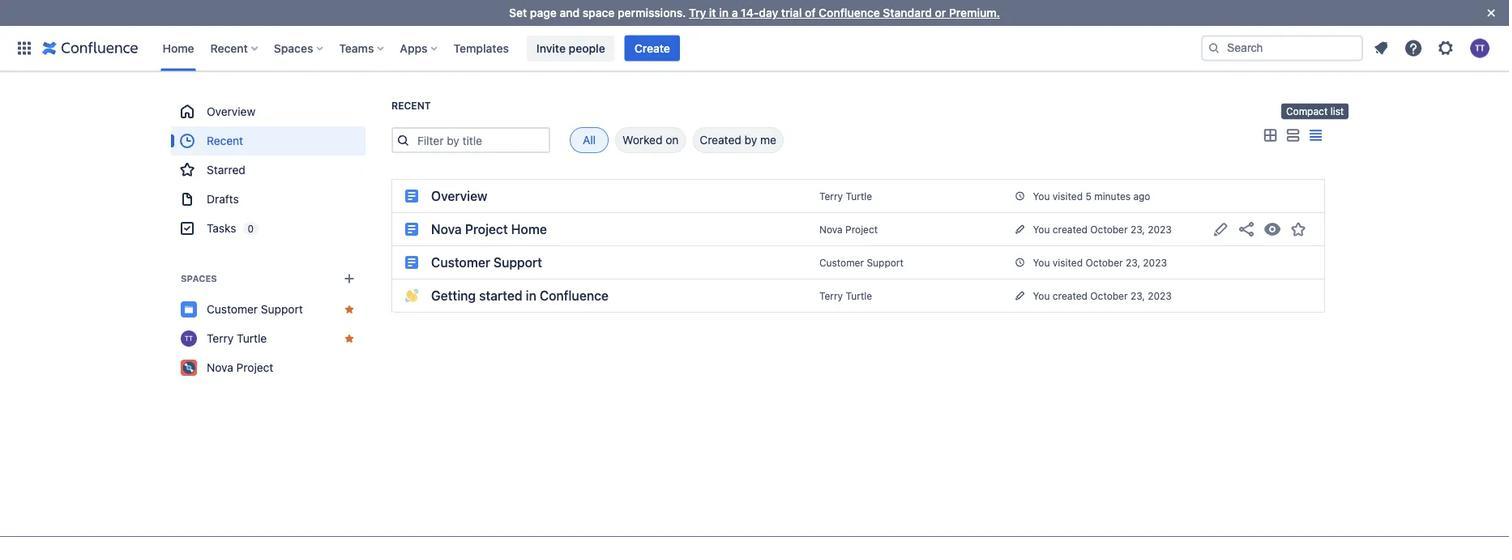 Task type: describe. For each thing, give the bounding box(es) containing it.
recent link
[[171, 126, 366, 156]]

trial
[[781, 6, 802, 19]]

nova project home
[[431, 222, 547, 237]]

worked
[[623, 133, 663, 147]]

Filter by title field
[[413, 129, 549, 152]]

star image
[[1289, 220, 1308, 239]]

1 vertical spatial in
[[526, 288, 537, 304]]

templates
[[454, 41, 509, 55]]

0 horizontal spatial nova
[[207, 361, 233, 374]]

0 vertical spatial in
[[719, 6, 729, 19]]

all button
[[570, 127, 609, 153]]

you for support
[[1033, 257, 1050, 268]]

share image
[[1237, 220, 1256, 239]]

cards image
[[1260, 126, 1280, 145]]

visited for customer support
[[1053, 257, 1083, 268]]

list
[[1331, 105, 1344, 117]]

0 vertical spatial nova project
[[820, 224, 878, 235]]

compact list
[[1286, 105, 1344, 117]]

5
[[1086, 190, 1092, 202]]

premium.
[[949, 6, 1000, 19]]

minutes
[[1094, 190, 1131, 202]]

group containing overview
[[171, 97, 366, 243]]

turtle for getting started in confluence
[[846, 290, 872, 302]]

0 horizontal spatial customer support link
[[171, 295, 366, 324]]

created
[[700, 133, 742, 147]]

1 horizontal spatial nova
[[431, 222, 462, 237]]

created for getting started in confluence
[[1053, 290, 1088, 302]]

me
[[760, 133, 776, 147]]

you visited 5 minutes ago
[[1033, 190, 1151, 202]]

compact list tooltip
[[1282, 103, 1349, 119]]

terry turtle for overview
[[820, 191, 872, 202]]

it
[[709, 6, 716, 19]]

page image for customer support
[[405, 256, 418, 269]]

1 horizontal spatial support
[[494, 255, 542, 270]]

apps button
[[395, 35, 444, 61]]

customer support inside customer support link
[[207, 303, 303, 316]]

0 horizontal spatial support
[[261, 303, 303, 316]]

0 horizontal spatial project
[[236, 361, 273, 374]]

a
[[732, 6, 738, 19]]

try it in a 14-day trial of confluence standard or premium. link
[[689, 6, 1000, 19]]

page image for overview
[[405, 190, 418, 203]]

overview link
[[171, 97, 366, 126]]

drafts link
[[171, 185, 366, 214]]

0 horizontal spatial overview
[[207, 105, 256, 118]]

created by me button
[[693, 127, 784, 153]]

you visited october 23, 2023
[[1033, 257, 1167, 268]]

you created october 23, 2023 for getting started in confluence
[[1033, 290, 1172, 302]]

starred link
[[171, 156, 366, 185]]

standard
[[883, 6, 932, 19]]

appswitcher icon image
[[15, 39, 34, 58]]

all
[[583, 133, 596, 147]]

nova project inside nova project link
[[207, 361, 273, 374]]

starred
[[207, 163, 246, 177]]

1 horizontal spatial confluence
[[819, 6, 880, 19]]

1 horizontal spatial customer support
[[431, 255, 542, 270]]

invite
[[537, 41, 566, 55]]

terry for overview
[[820, 191, 843, 202]]

2 horizontal spatial nova
[[820, 224, 843, 235]]

unwatch image
[[1263, 220, 1282, 239]]

permissions.
[[618, 6, 686, 19]]

you for project
[[1033, 224, 1050, 235]]

create
[[634, 41, 670, 55]]



Task type: vqa. For each thing, say whether or not it's contained in the screenshot.
"Collapse"
no



Task type: locate. For each thing, give the bounding box(es) containing it.
1 vertical spatial created
[[1053, 290, 1088, 302]]

2 horizontal spatial project
[[845, 224, 878, 235]]

overview up nova project home
[[431, 188, 488, 204]]

0 horizontal spatial in
[[526, 288, 537, 304]]

recent
[[210, 41, 248, 55], [392, 100, 431, 111], [207, 134, 243, 148]]

spaces inside popup button
[[274, 41, 313, 55]]

1 horizontal spatial nova project link
[[820, 224, 878, 235]]

1 vertical spatial 23,
[[1126, 257, 1140, 268]]

0
[[248, 223, 254, 234]]

in
[[719, 6, 729, 19], [526, 288, 537, 304]]

settings icon image
[[1436, 39, 1456, 58]]

you created october 23, 2023 for nova project home
[[1033, 224, 1172, 235]]

home left recent dropdown button
[[163, 41, 194, 55]]

1 created from the top
[[1053, 224, 1088, 235]]

Search field
[[1201, 35, 1363, 61]]

create a space image
[[340, 269, 359, 289]]

2 horizontal spatial customer
[[820, 257, 864, 269]]

compact
[[1286, 105, 1328, 117]]

october
[[1091, 224, 1128, 235], [1086, 257, 1123, 268], [1091, 290, 1128, 302]]

1 horizontal spatial overview
[[431, 188, 488, 204]]

close image
[[1482, 3, 1501, 23]]

1 you from the top
[[1033, 190, 1050, 202]]

started
[[479, 288, 523, 304]]

1 horizontal spatial in
[[719, 6, 729, 19]]

1 page image from the top
[[405, 190, 418, 203]]

1 horizontal spatial customer
[[431, 255, 490, 270]]

nova project link
[[820, 224, 878, 235], [171, 353, 366, 383]]

2023 for home
[[1148, 224, 1172, 235]]

1 you created october 23, 2023 from the top
[[1033, 224, 1172, 235]]

0 vertical spatial overview
[[207, 105, 256, 118]]

visited for overview
[[1053, 190, 1083, 202]]

2 visited from the top
[[1053, 257, 1083, 268]]

0 vertical spatial visited
[[1053, 190, 1083, 202]]

0 horizontal spatial nova project link
[[171, 353, 366, 383]]

1 vertical spatial you created october 23, 2023
[[1033, 290, 1172, 302]]

1 vertical spatial nova project
[[207, 361, 273, 374]]

of
[[805, 6, 816, 19]]

1 vertical spatial 2023
[[1143, 257, 1167, 268]]

drafts
[[207, 193, 239, 206]]

home inside global element
[[163, 41, 194, 55]]

global element
[[10, 26, 1198, 71]]

help icon image
[[1404, 39, 1423, 58]]

getting
[[431, 288, 476, 304]]

invite people button
[[527, 35, 615, 61]]

nova project
[[820, 224, 878, 235], [207, 361, 273, 374]]

1 vertical spatial terry
[[820, 290, 843, 302]]

day
[[759, 6, 778, 19]]

or
[[935, 6, 946, 19]]

2 vertical spatial turtle
[[237, 332, 267, 345]]

1 vertical spatial home
[[511, 222, 547, 237]]

turtle for overview
[[846, 191, 872, 202]]

you for started
[[1033, 290, 1050, 302]]

created down you visited october 23, 2023
[[1053, 290, 1088, 302]]

2023
[[1148, 224, 1172, 235], [1143, 257, 1167, 268], [1148, 290, 1172, 302]]

page image up page icon
[[405, 190, 418, 203]]

0 vertical spatial created
[[1053, 224, 1088, 235]]

recent inside group
[[207, 134, 243, 148]]

0 vertical spatial terry turtle link
[[820, 191, 872, 202]]

0 vertical spatial terry
[[820, 191, 843, 202]]

0 vertical spatial october
[[1091, 224, 1128, 235]]

23, for home
[[1131, 224, 1145, 235]]

1 horizontal spatial home
[[511, 222, 547, 237]]

2 vertical spatial 2023
[[1148, 290, 1172, 302]]

2 horizontal spatial support
[[867, 257, 904, 269]]

created for nova project home
[[1053, 224, 1088, 235]]

created
[[1053, 224, 1088, 235], [1053, 290, 1088, 302]]

1 vertical spatial overview
[[431, 188, 488, 204]]

and
[[560, 6, 580, 19]]

you created october 23, 2023 up you visited october 23, 2023
[[1033, 224, 1172, 235]]

1 horizontal spatial customer support link
[[820, 257, 904, 269]]

you
[[1033, 190, 1050, 202], [1033, 224, 1050, 235], [1033, 257, 1050, 268], [1033, 290, 1050, 302]]

spaces down tasks
[[181, 274, 217, 284]]

0 horizontal spatial customer support
[[207, 303, 303, 316]]

3 you from the top
[[1033, 257, 1050, 268]]

try
[[689, 6, 706, 19]]

space
[[583, 6, 615, 19]]

0 vertical spatial you created october 23, 2023
[[1033, 224, 1172, 235]]

0 vertical spatial page image
[[405, 190, 418, 203]]

visited
[[1053, 190, 1083, 202], [1053, 257, 1083, 268]]

tab list containing all
[[550, 127, 784, 153]]

banner containing home
[[0, 26, 1509, 71]]

page
[[530, 6, 557, 19]]

set
[[509, 6, 527, 19]]

1 vertical spatial page image
[[405, 256, 418, 269]]

2 vertical spatial recent
[[207, 134, 243, 148]]

0 horizontal spatial nova project
[[207, 361, 273, 374]]

invite people
[[537, 41, 605, 55]]

create link
[[625, 35, 680, 61]]

2 vertical spatial terry turtle link
[[171, 324, 366, 353]]

apps
[[400, 41, 428, 55]]

search image
[[1208, 42, 1221, 55]]

october for in
[[1091, 290, 1128, 302]]

teams
[[339, 41, 374, 55]]

14-
[[741, 6, 759, 19]]

1 visited from the top
[[1053, 190, 1083, 202]]

recent up starred
[[207, 134, 243, 148]]

project
[[465, 222, 508, 237], [845, 224, 878, 235], [236, 361, 273, 374]]

spaces button
[[269, 35, 329, 61]]

confluence
[[819, 6, 880, 19], [540, 288, 609, 304]]

2 vertical spatial 23,
[[1131, 290, 1145, 302]]

customer support
[[431, 255, 542, 270], [820, 257, 904, 269], [207, 303, 303, 316]]

list image
[[1283, 126, 1303, 145]]

terry turtle
[[820, 191, 872, 202], [820, 290, 872, 302], [207, 332, 267, 345]]

2 you created october 23, 2023 from the top
[[1033, 290, 1172, 302]]

in left a
[[719, 6, 729, 19]]

1 horizontal spatial project
[[465, 222, 508, 237]]

getting started in confluence
[[431, 288, 609, 304]]

in right started
[[526, 288, 537, 304]]

1 vertical spatial terry turtle link
[[820, 290, 872, 302]]

created by me
[[700, 133, 776, 147]]

0 horizontal spatial spaces
[[181, 274, 217, 284]]

ago
[[1134, 190, 1151, 202]]

0 vertical spatial customer support link
[[820, 257, 904, 269]]

worked on
[[623, 133, 679, 147]]

0 vertical spatial spaces
[[274, 41, 313, 55]]

1 vertical spatial terry turtle
[[820, 290, 872, 302]]

created down '5'
[[1053, 224, 1088, 235]]

0 horizontal spatial home
[[163, 41, 194, 55]]

spaces
[[274, 41, 313, 55], [181, 274, 217, 284]]

2 horizontal spatial customer support
[[820, 257, 904, 269]]

0 vertical spatial 2023
[[1148, 224, 1172, 235]]

1 vertical spatial visited
[[1053, 257, 1083, 268]]

2 vertical spatial terry turtle
[[207, 332, 267, 345]]

0 horizontal spatial confluence
[[540, 288, 609, 304]]

terry turtle for getting started in confluence
[[820, 290, 872, 302]]

edit image
[[1211, 220, 1230, 239]]

confluence right started
[[540, 288, 609, 304]]

1 horizontal spatial spaces
[[274, 41, 313, 55]]

0 vertical spatial turtle
[[846, 191, 872, 202]]

on
[[666, 133, 679, 147]]

0 vertical spatial nova project link
[[820, 224, 878, 235]]

1 vertical spatial recent
[[392, 100, 431, 111]]

1 horizontal spatial nova project
[[820, 224, 878, 235]]

2 unstar this space image from the top
[[343, 332, 356, 345]]

worked on button
[[615, 127, 686, 153]]

confluence right of
[[819, 6, 880, 19]]

2023 for in
[[1148, 290, 1172, 302]]

home
[[163, 41, 194, 55], [511, 222, 547, 237]]

customer support link
[[820, 257, 904, 269], [171, 295, 366, 324]]

2 you from the top
[[1033, 224, 1050, 235]]

teams button
[[334, 35, 390, 61]]

visited down you visited 5 minutes ago
[[1053, 257, 1083, 268]]

2 vertical spatial terry
[[207, 332, 234, 345]]

1 vertical spatial spaces
[[181, 274, 217, 284]]

unstar this space image for terry turtle
[[343, 332, 356, 345]]

confluence image
[[42, 39, 138, 58], [42, 39, 138, 58]]

set page and space permissions. try it in a 14-day trial of confluence standard or premium.
[[509, 6, 1000, 19]]

0 vertical spatial recent
[[210, 41, 248, 55]]

recent down apps
[[392, 100, 431, 111]]

1 vertical spatial october
[[1086, 257, 1123, 268]]

0 vertical spatial confluence
[[819, 6, 880, 19]]

terry turtle link
[[820, 191, 872, 202], [820, 290, 872, 302], [171, 324, 366, 353]]

spaces right recent dropdown button
[[274, 41, 313, 55]]

your profile and preferences image
[[1470, 39, 1490, 58]]

4 you from the top
[[1033, 290, 1050, 302]]

0 vertical spatial terry turtle
[[820, 191, 872, 202]]

tasks
[[207, 222, 236, 235]]

home link
[[158, 35, 199, 61]]

1 unstar this space image from the top
[[343, 303, 356, 316]]

nova
[[431, 222, 462, 237], [820, 224, 843, 235], [207, 361, 233, 374]]

0 vertical spatial unstar this space image
[[343, 303, 356, 316]]

recent inside dropdown button
[[210, 41, 248, 55]]

you created october 23, 2023 down you visited october 23, 2023
[[1033, 290, 1172, 302]]

notification icon image
[[1372, 39, 1391, 58]]

home up getting started in confluence
[[511, 222, 547, 237]]

terry turtle link for getting started in confluence
[[820, 290, 872, 302]]

1 vertical spatial turtle
[[846, 290, 872, 302]]

overview up recent link
[[207, 105, 256, 118]]

banner
[[0, 26, 1509, 71]]

october for home
[[1091, 224, 1128, 235]]

you created october 23, 2023
[[1033, 224, 1172, 235], [1033, 290, 1172, 302]]

people
[[569, 41, 605, 55]]

support
[[494, 255, 542, 270], [867, 257, 904, 269], [261, 303, 303, 316]]

0 horizontal spatial customer
[[207, 303, 258, 316]]

23, for in
[[1131, 290, 1145, 302]]

tab list
[[550, 127, 784, 153]]

page image down page icon
[[405, 256, 418, 269]]

overview
[[207, 105, 256, 118], [431, 188, 488, 204]]

by
[[745, 133, 757, 147]]

group
[[171, 97, 366, 243]]

visited left '5'
[[1053, 190, 1083, 202]]

unstar this space image
[[343, 303, 356, 316], [343, 332, 356, 345]]

turtle
[[846, 191, 872, 202], [846, 290, 872, 302], [237, 332, 267, 345]]

customer
[[431, 255, 490, 270], [820, 257, 864, 269], [207, 303, 258, 316]]

page image
[[405, 190, 418, 203], [405, 256, 418, 269]]

1 vertical spatial customer support link
[[171, 295, 366, 324]]

2 vertical spatial october
[[1091, 290, 1128, 302]]

:wave: image
[[405, 289, 418, 302], [405, 289, 418, 302]]

0 vertical spatial 23,
[[1131, 224, 1145, 235]]

compact list image
[[1306, 126, 1325, 145]]

1 vertical spatial nova project link
[[171, 353, 366, 383]]

2 created from the top
[[1053, 290, 1088, 302]]

2 page image from the top
[[405, 256, 418, 269]]

23,
[[1131, 224, 1145, 235], [1126, 257, 1140, 268], [1131, 290, 1145, 302]]

recent right home link
[[210, 41, 248, 55]]

page image
[[405, 223, 418, 236]]

templates link
[[449, 35, 514, 61]]

0 vertical spatial home
[[163, 41, 194, 55]]

unstar this space image for customer support
[[343, 303, 356, 316]]

terry for getting started in confluence
[[820, 290, 843, 302]]

recent button
[[206, 35, 264, 61]]

terry
[[820, 191, 843, 202], [820, 290, 843, 302], [207, 332, 234, 345]]

1 vertical spatial unstar this space image
[[343, 332, 356, 345]]

1 vertical spatial confluence
[[540, 288, 609, 304]]

terry turtle link for overview
[[820, 191, 872, 202]]



